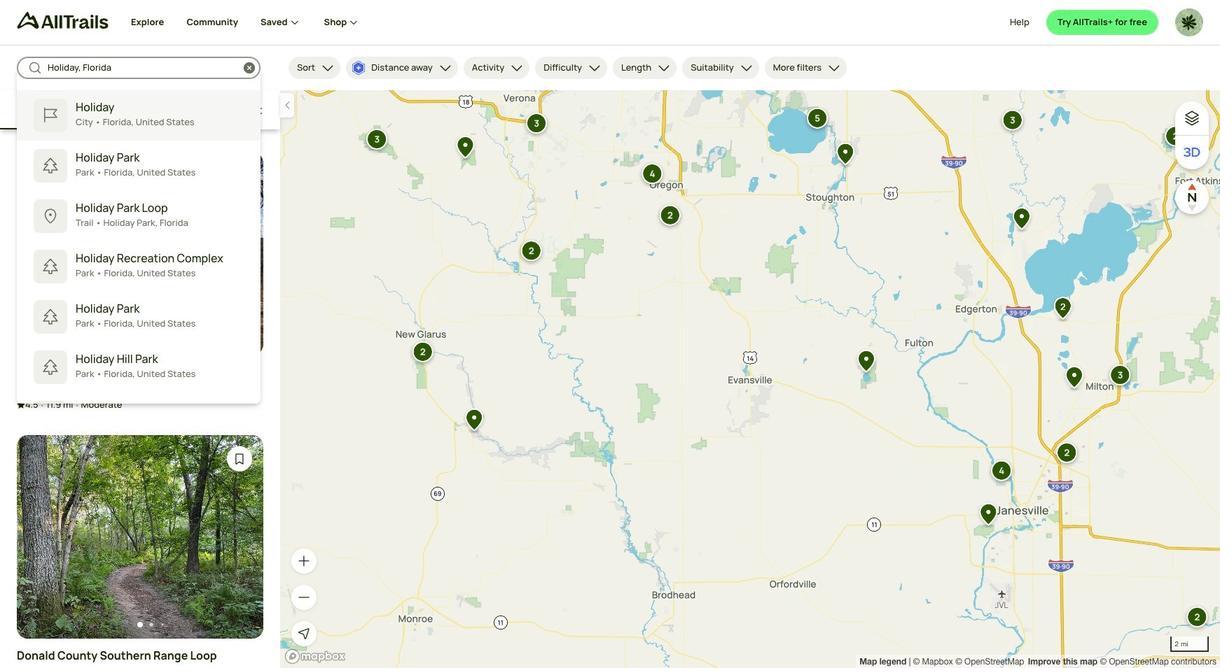 Task type: describe. For each thing, give the bounding box(es) containing it.
clear image
[[242, 61, 256, 75]]

1 tab from the left
[[0, 90, 136, 130]]

reset north and pitch image
[[1178, 184, 1206, 212]]

navigate next image
[[233, 530, 247, 544]]

zoom map out image
[[297, 591, 311, 605]]



Task type: locate. For each thing, give the bounding box(es) containing it.
dialog
[[0, 0, 1220, 669]]

tab list
[[0, 90, 280, 130]]

current location image
[[297, 628, 311, 642]]

None search field
[[17, 57, 261, 443]]

navigate previous image
[[34, 530, 48, 544]]

2 tab from the left
[[136, 90, 280, 130]]

tab
[[0, 90, 136, 130], [136, 90, 280, 130]]

map region
[[280, 90, 1220, 669]]

map options image
[[1184, 110, 1201, 127]]

kendall image
[[1175, 8, 1203, 36]]

enable 3d map image
[[1184, 144, 1201, 161]]

zoom map in image
[[297, 555, 311, 569]]

Evansville, Wisconsin field
[[48, 61, 240, 75]]

add to list image
[[233, 452, 247, 466]]



Task type: vqa. For each thing, say whether or not it's contained in the screenshot.
bottom Hiking
no



